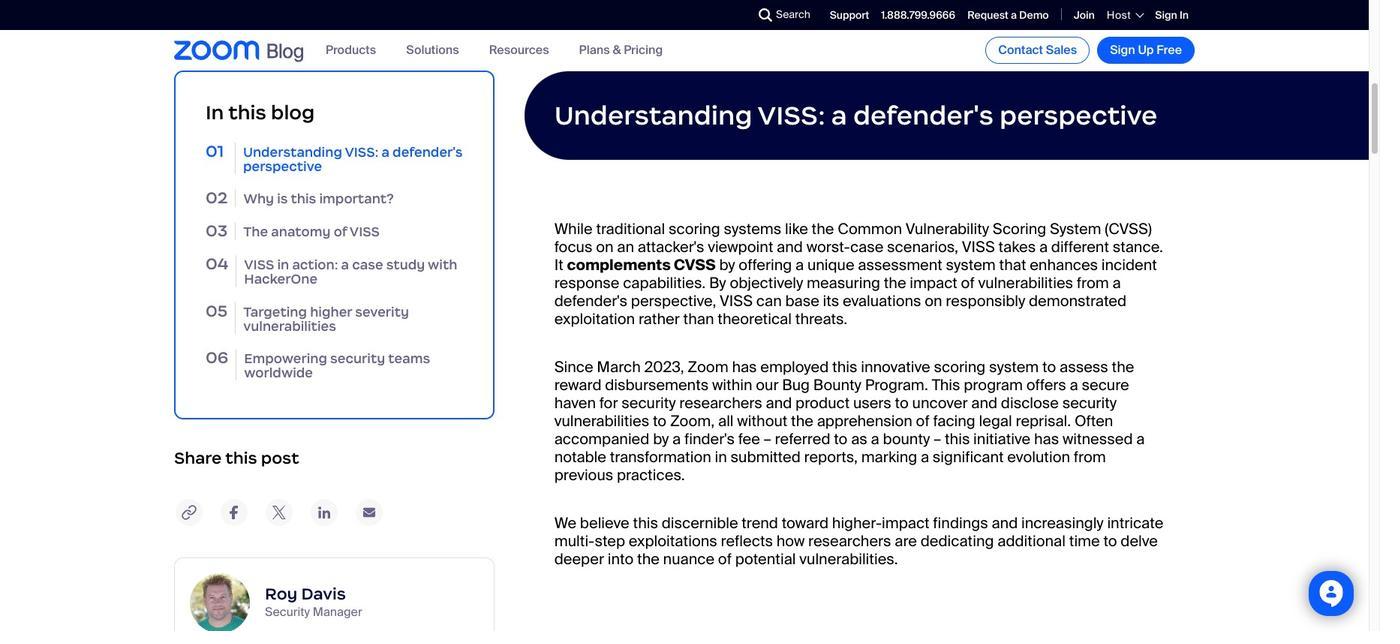 Task type: describe. For each thing, give the bounding box(es) containing it.
search
[[776, 8, 810, 21]]

1 vertical spatial has
[[1034, 429, 1059, 449]]

to right users
[[895, 393, 909, 413]]

haven
[[554, 393, 596, 413]]

potential
[[735, 549, 796, 569]]

linkedin image
[[309, 498, 339, 528]]

1 – from the left
[[764, 429, 771, 449]]

by inside "since march 2023, zoom has employed this innovative scoring system to assess the reward disbursements within our bug bounty program. this program offers a secure haven for security researchers and product users to uncover and disclose security vulnerabilities to zoom, all without the apprehension of facing legal reprisal. often accompanied by a finder's fee – referred to as a bounty – this initiative has witnessed a notable transformation in submitted reports, marking a significant evolution from previous practices."
[[653, 429, 669, 449]]

measuring
[[807, 273, 880, 293]]

marking
[[861, 447, 917, 467]]

researchers inside the we believe this discernible trend toward higher-impact findings and increasingly intricate multi-step exploitations reflects how researchers are dedicating additional time to delve deeper into the nuance of potential vulnerabilities.
[[808, 531, 891, 551]]

resources
[[489, 42, 549, 58]]

vulnerabilities inside "since march 2023, zoom has employed this innovative scoring system to assess the reward disbursements within our bug bounty program. this program offers a secure haven for security researchers and product users to uncover and disclose security vulnerabilities to zoom, all without the apprehension of facing legal reprisal. often accompanied by a finder's fee – referred to as a bounty – this initiative has witnessed a notable transformation in submitted reports, marking a significant evolution from previous practices."
[[554, 411, 649, 431]]

march
[[597, 357, 641, 377]]

1 vertical spatial defender's
[[393, 144, 463, 160]]

contact sales
[[998, 42, 1077, 58]]

plans & pricing link
[[579, 42, 663, 58]]

a inside viss in action: a case study with hackerone
[[341, 257, 349, 273]]

impact inside the we believe this discernible trend toward higher-impact findings and increasingly intricate multi-step exploitations reflects how researchers are dedicating additional time to delve deeper into the nuance of potential vulnerabilities.
[[882, 513, 930, 533]]

complements
[[567, 255, 671, 275]]

program.
[[865, 375, 928, 395]]

innovative
[[861, 357, 930, 377]]

contact sales link
[[986, 37, 1090, 64]]

common
[[838, 219, 902, 239]]

case inside viss in action: a case study with hackerone
[[352, 257, 383, 273]]

viss in action: a case study with hackerone
[[244, 257, 457, 288]]

theoretical
[[718, 309, 792, 329]]

viss inside 'while traditional scoring systems like the common vulnerability scoring system (cvss) focus on an attacker's viewpoint and worst-case scenarios, viss takes a different stance. it'
[[962, 237, 995, 257]]

the inside by offering a unique assessment system that enhances incident response capabilities. by objectively measuring the impact of vulnerabilities from a defender's perspective, viss can base its evaluations on responsibly demonstrated exploitation rather than theoretical threats.
[[884, 273, 906, 293]]

this inside the we believe this discernible trend toward higher-impact findings and increasingly intricate multi-step exploitations reflects how researchers are dedicating additional time to delve deeper into the nuance of potential vulnerabilities.
[[633, 513, 658, 533]]

demo
[[1019, 8, 1049, 22]]

from inside "since march 2023, zoom has employed this innovative scoring system to assess the reward disbursements within our bug bounty program. this program offers a secure haven for security researchers and product users to uncover and disclose security vulnerabilities to zoom, all without the apprehension of facing legal reprisal. often accompanied by a finder's fee – referred to as a bounty – this initiative has witnessed a notable transformation in submitted reports, marking a significant evolution from previous practices."
[[1074, 447, 1106, 467]]

roy headshot image
[[190, 574, 250, 631]]

05
[[206, 301, 228, 321]]

deeper
[[554, 549, 604, 569]]

step
[[595, 531, 625, 551]]

the down 'bug'
[[791, 411, 814, 431]]

zoom,
[[670, 411, 715, 431]]

it
[[554, 255, 563, 275]]

logo blog.svg image
[[267, 40, 303, 64]]

system inside by offering a unique assessment system that enhances incident response capabilities. by objectively measuring the impact of vulnerabilities from a defender's perspective, viss can base its evaluations on responsibly demonstrated exploitation rather than theoretical threats.
[[946, 255, 996, 275]]

severity
[[355, 304, 409, 320]]

1 vertical spatial viss:
[[345, 144, 379, 160]]

rather
[[639, 309, 680, 329]]

offering
[[739, 255, 792, 275]]

teams
[[388, 350, 430, 367]]

in inside "since march 2023, zoom has employed this innovative scoring system to assess the reward disbursements within our bug bounty program. this program offers a secure haven for security researchers and product users to uncover and disclose security vulnerabilities to zoom, all without the apprehension of facing legal reprisal. often accompanied by a finder's fee – referred to as a bounty – this initiative has witnessed a notable transformation in submitted reports, marking a significant evolution from previous practices."
[[715, 447, 727, 467]]

uncover
[[912, 393, 968, 413]]

solutions button
[[406, 42, 459, 58]]

by offering a unique assessment system that enhances incident response capabilities. by objectively measuring the impact of vulnerabilities from a defender's perspective, viss can base its evaluations on responsibly demonstrated exploitation rather than theoretical threats.
[[554, 255, 1157, 329]]

&
[[613, 42, 621, 58]]

email image
[[354, 498, 384, 528]]

toward
[[782, 513, 829, 533]]

request a demo
[[968, 8, 1049, 22]]

targeting
[[243, 304, 307, 320]]

since
[[554, 357, 593, 377]]

an
[[617, 237, 634, 257]]

base
[[785, 291, 819, 311]]

viss down important?
[[350, 224, 380, 240]]

sign up free link
[[1097, 37, 1195, 64]]

our
[[756, 375, 779, 395]]

reprisal.
[[1016, 411, 1071, 431]]

into
[[608, 549, 634, 569]]

copy link image
[[174, 498, 204, 528]]

and inside 'while traditional scoring systems like the common vulnerability scoring system (cvss) focus on an attacker's viewpoint and worst-case scenarios, viss takes a different stance. it'
[[777, 237, 803, 257]]

nuance
[[663, 549, 715, 569]]

exploitations
[[629, 531, 717, 551]]

this left blog
[[228, 101, 266, 125]]

sign for sign in
[[1155, 8, 1177, 22]]

of inside "since march 2023, zoom has employed this innovative scoring system to assess the reward disbursements within our bug bounty program. this program offers a secure haven for security researchers and product users to uncover and disclose security vulnerabilities to zoom, all without the apprehension of facing legal reprisal. often accompanied by a finder's fee – referred to as a bounty – this initiative has witnessed a notable transformation in submitted reports, marking a significant evolution from previous practices."
[[916, 411, 930, 431]]

up
[[1138, 42, 1154, 58]]

system inside "since march 2023, zoom has employed this innovative scoring system to assess the reward disbursements within our bug bounty program. this program offers a secure haven for security researchers and product users to uncover and disclose security vulnerabilities to zoom, all without the apprehension of facing legal reprisal. often accompanied by a finder's fee – referred to as a bounty – this initiative has witnessed a notable transformation in submitted reports, marking a significant evolution from previous practices."
[[989, 357, 1039, 377]]

why
[[243, 191, 274, 207]]

post
[[261, 448, 299, 469]]

vulnerabilities inside targeting higher severity vulnerabilities
[[243, 318, 336, 335]]

1 vertical spatial understanding viss: a defender's perspective
[[243, 144, 463, 175]]

a inside 'while traditional scoring systems like the common vulnerability scoring system (cvss) focus on an attacker's viewpoint and worst-case scenarios, viss takes a different stance. it'
[[1039, 237, 1048, 257]]

to left as
[[834, 429, 848, 449]]

sign for sign up free
[[1110, 42, 1135, 58]]

accompanied
[[554, 429, 650, 449]]

0 vertical spatial viss:
[[758, 99, 825, 132]]

witnessed
[[1063, 429, 1133, 449]]

04
[[206, 254, 228, 274]]

takes
[[999, 237, 1036, 257]]

06
[[206, 347, 228, 368]]

why is this important?
[[243, 191, 394, 207]]

that
[[999, 255, 1026, 275]]

social sharing element
[[174, 420, 494, 543]]

of inside by offering a unique assessment system that enhances incident response capabilities. by objectively measuring the impact of vulnerabilities from a defender's perspective, viss can base its evaluations on responsibly demonstrated exploitation rather than theoretical threats.
[[961, 273, 975, 293]]

capabilities.
[[623, 273, 706, 293]]

legal
[[979, 411, 1012, 431]]

systems
[[724, 219, 782, 239]]

scoring inside "since march 2023, zoom has employed this innovative scoring system to assess the reward disbursements within our bug bounty program. this program offers a secure haven for security researchers and product users to uncover and disclose security vulnerabilities to zoom, all without the apprehension of facing legal reprisal. often accompanied by a finder's fee – referred to as a bounty – this initiative has witnessed a notable transformation in submitted reports, marking a significant evolution from previous practices."
[[934, 357, 986, 377]]

support
[[830, 8, 869, 22]]

traditional
[[596, 219, 665, 239]]

with
[[428, 257, 457, 273]]

disclose
[[1001, 393, 1059, 413]]

often
[[1075, 411, 1113, 431]]

while traditional scoring systems like the common vulnerability scoring system (cvss) focus on an attacker's viewpoint and worst-case scenarios, viss takes a different stance. it
[[554, 219, 1163, 275]]

higher
[[310, 304, 352, 320]]

0 horizontal spatial perspective
[[243, 158, 322, 175]]

different
[[1051, 237, 1109, 257]]

1 horizontal spatial security
[[622, 393, 676, 413]]

0 horizontal spatial understanding
[[243, 144, 342, 160]]

reflects
[[721, 531, 773, 551]]

1 horizontal spatial perspective
[[1000, 99, 1158, 132]]

1.888.799.9666 link
[[881, 8, 956, 22]]

scoring inside 'while traditional scoring systems like the common vulnerability scoring system (cvss) focus on an attacker's viewpoint and worst-case scenarios, viss takes a different stance. it'
[[669, 219, 720, 239]]

initiative
[[974, 429, 1031, 449]]

join
[[1074, 8, 1095, 22]]

how
[[777, 531, 805, 551]]

sign in link
[[1155, 8, 1189, 22]]

employed
[[761, 357, 829, 377]]

anatomy
[[271, 224, 331, 240]]

zoom logo image
[[174, 41, 260, 60]]

03
[[206, 221, 228, 241]]

02
[[206, 188, 228, 208]]

the inside the we believe this discernible trend toward higher-impact findings and increasingly intricate multi-step exploitations reflects how researchers are dedicating additional time to delve deeper into the nuance of potential vulnerabilities.
[[637, 549, 660, 569]]

facebook image
[[219, 498, 249, 528]]



Task type: vqa. For each thing, say whether or not it's contained in the screenshot.
delve
yes



Task type: locate. For each thing, give the bounding box(es) containing it.
impact inside by offering a unique assessment system that enhances incident response capabilities. by objectively measuring the impact of vulnerabilities from a defender's perspective, viss can base its evaluations on responsibly demonstrated exploitation rather than theoretical threats.
[[910, 273, 958, 293]]

1 vertical spatial researchers
[[808, 531, 891, 551]]

1.888.799.9666
[[881, 8, 956, 22]]

plans
[[579, 42, 610, 58]]

and inside the we believe this discernible trend toward higher-impact findings and increasingly intricate multi-step exploitations reflects how researchers are dedicating additional time to delve deeper into the nuance of potential vulnerabilities.
[[992, 513, 1018, 533]]

and right findings
[[992, 513, 1018, 533]]

1 horizontal spatial case
[[850, 237, 884, 257]]

0 vertical spatial case
[[850, 237, 884, 257]]

support link
[[830, 8, 869, 22]]

1 vertical spatial impact
[[882, 513, 930, 533]]

the inside 'while traditional scoring systems like the common vulnerability scoring system (cvss) focus on an attacker's viewpoint and worst-case scenarios, viss takes a different stance. it'
[[812, 219, 834, 239]]

vulnerabilities.
[[800, 549, 898, 569]]

0 vertical spatial in
[[1180, 8, 1189, 22]]

previous
[[554, 465, 613, 485]]

system
[[1050, 219, 1101, 239]]

viss inside by offering a unique assessment system that enhances incident response capabilities. by objectively measuring the impact of vulnerabilities from a defender's perspective, viss can base its evaluations on responsibly demonstrated exploitation rather than theoretical threats.
[[720, 291, 753, 311]]

1 horizontal spatial viss:
[[758, 99, 825, 132]]

perspective
[[1000, 99, 1158, 132], [243, 158, 322, 175]]

this down uncover
[[945, 429, 970, 449]]

scenarios,
[[887, 237, 958, 257]]

sign up free
[[1110, 42, 1182, 58]]

0 horizontal spatial in
[[277, 257, 289, 273]]

– right fee at the right bottom of the page
[[764, 429, 771, 449]]

1 horizontal spatial researchers
[[808, 531, 891, 551]]

davis
[[301, 584, 346, 604]]

this
[[932, 375, 960, 395]]

2 vertical spatial defender's
[[554, 291, 627, 311]]

roy davis security manager
[[265, 584, 362, 620]]

sign left up
[[1110, 42, 1135, 58]]

scoring up uncover
[[934, 357, 986, 377]]

case inside 'while traditional scoring systems like the common vulnerability scoring system (cvss) focus on an attacker's viewpoint and worst-case scenarios, viss takes a different stance. it'
[[850, 237, 884, 257]]

and up initiative
[[971, 393, 998, 413]]

secure
[[1082, 375, 1129, 395]]

assessment
[[858, 255, 943, 275]]

from down often
[[1074, 447, 1106, 467]]

vulnerabilities down takes on the right of the page
[[978, 273, 1073, 293]]

1 vertical spatial on
[[925, 291, 942, 311]]

of right nuance
[[718, 549, 732, 569]]

2 horizontal spatial security
[[1062, 393, 1117, 413]]

0 vertical spatial by
[[719, 255, 735, 275]]

1 vertical spatial case
[[352, 257, 383, 273]]

on down assessment
[[925, 291, 942, 311]]

0 horizontal spatial has
[[732, 357, 757, 377]]

0 horizontal spatial –
[[764, 429, 771, 449]]

researchers left are
[[808, 531, 891, 551]]

understanding
[[554, 99, 752, 132], [243, 144, 342, 160]]

1 vertical spatial in
[[715, 447, 727, 467]]

to left zoom,
[[653, 411, 667, 431]]

2 horizontal spatial vulnerabilities
[[978, 273, 1073, 293]]

vulnerabilities up notable
[[554, 411, 649, 431]]

bounty
[[883, 429, 930, 449]]

on inside by offering a unique assessment system that enhances incident response capabilities. by objectively measuring the impact of vulnerabilities from a defender's perspective, viss can base its evaluations on responsibly demonstrated exploitation rather than theoretical threats.
[[925, 291, 942, 311]]

0 horizontal spatial sign
[[1110, 42, 1135, 58]]

2 horizontal spatial defender's
[[853, 99, 994, 132]]

2023,
[[644, 357, 684, 377]]

defender's
[[853, 99, 994, 132], [393, 144, 463, 160], [554, 291, 627, 311]]

0 vertical spatial from
[[1077, 273, 1109, 293]]

vulnerabilities inside by offering a unique assessment system that enhances incident response capabilities. by objectively measuring the impact of vulnerabilities from a defender's perspective, viss can base its evaluations on responsibly demonstrated exploitation rather than theoretical threats.
[[978, 273, 1073, 293]]

of
[[334, 224, 347, 240], [961, 273, 975, 293], [916, 411, 930, 431], [718, 549, 732, 569]]

understanding down blog
[[243, 144, 342, 160]]

in inside viss in action: a case study with hackerone
[[277, 257, 289, 273]]

to right time
[[1104, 531, 1117, 551]]

0 horizontal spatial by
[[653, 429, 669, 449]]

without
[[737, 411, 788, 431]]

0 vertical spatial system
[[946, 255, 996, 275]]

1 horizontal spatial sign
[[1155, 8, 1177, 22]]

1 horizontal spatial understanding
[[554, 99, 752, 132]]

products button
[[326, 42, 376, 58]]

the down scenarios,
[[884, 273, 906, 293]]

0 horizontal spatial security
[[330, 350, 385, 367]]

sales
[[1046, 42, 1077, 58]]

of left facing
[[916, 411, 930, 431]]

its
[[823, 291, 839, 311]]

cvss
[[674, 255, 716, 275]]

in
[[1180, 8, 1189, 22], [206, 101, 224, 125]]

0 vertical spatial vulnerabilities
[[978, 273, 1073, 293]]

this right is
[[291, 191, 316, 207]]

0 vertical spatial on
[[596, 237, 614, 257]]

manager
[[313, 604, 362, 620]]

in left the action:
[[277, 257, 289, 273]]

sign up free
[[1155, 8, 1177, 22]]

on inside 'while traditional scoring systems like the common vulnerability scoring system (cvss) focus on an attacker's viewpoint and worst-case scenarios, viss takes a different stance. it'
[[596, 237, 614, 257]]

the right the assess
[[1112, 357, 1134, 377]]

0 horizontal spatial in
[[206, 101, 224, 125]]

has right zoom
[[732, 357, 757, 377]]

focus
[[554, 237, 593, 257]]

in left fee at the right bottom of the page
[[715, 447, 727, 467]]

study
[[386, 257, 425, 273]]

0 vertical spatial impact
[[910, 273, 958, 293]]

the right like at the right top
[[812, 219, 834, 239]]

viss down the
[[244, 257, 274, 273]]

1 vertical spatial system
[[989, 357, 1039, 377]]

share this post
[[174, 448, 299, 469]]

researchers inside "since march 2023, zoom has employed this innovative scoring system to assess the reward disbursements within our bug bounty program. this program offers a secure haven for security researchers and product users to uncover and disclose security vulnerabilities to zoom, all without the apprehension of facing legal reprisal. often accompanied by a finder's fee – referred to as a bounty – this initiative has witnessed a notable transformation in submitted reports, marking a significant evolution from previous practices."
[[679, 393, 762, 413]]

viss left takes on the right of the page
[[962, 237, 995, 257]]

1 horizontal spatial on
[[925, 291, 942, 311]]

zoom
[[688, 357, 729, 377]]

evolution
[[1007, 447, 1070, 467]]

the
[[812, 219, 834, 239], [884, 273, 906, 293], [1112, 357, 1134, 377], [791, 411, 814, 431], [637, 549, 660, 569]]

0 horizontal spatial scoring
[[669, 219, 720, 239]]

are
[[895, 531, 917, 551]]

join link
[[1074, 8, 1095, 22]]

notable
[[554, 447, 606, 467]]

this
[[228, 101, 266, 125], [291, 191, 316, 207], [832, 357, 857, 377], [945, 429, 970, 449], [225, 448, 257, 469], [633, 513, 658, 533]]

contact
[[998, 42, 1043, 58]]

0 vertical spatial researchers
[[679, 393, 762, 413]]

and down employed
[[766, 393, 792, 413]]

from down different at the right top of page
[[1077, 273, 1109, 293]]

0 horizontal spatial defender's
[[393, 144, 463, 160]]

important?
[[319, 191, 394, 207]]

– right bounty
[[934, 429, 941, 449]]

security down targeting higher severity vulnerabilities
[[330, 350, 385, 367]]

to inside the we believe this discernible trend toward higher-impact findings and increasingly intricate multi-step exploitations reflects how researchers are dedicating additional time to delve deeper into the nuance of potential vulnerabilities.
[[1104, 531, 1117, 551]]

0 vertical spatial understanding
[[554, 99, 752, 132]]

on left an on the top left
[[596, 237, 614, 257]]

stance.
[[1113, 237, 1163, 257]]

1 vertical spatial sign
[[1110, 42, 1135, 58]]

understanding down 'pricing'
[[554, 99, 752, 132]]

this right step
[[633, 513, 658, 533]]

security down the assess
[[1062, 393, 1117, 413]]

system up the responsibly
[[946, 255, 996, 275]]

0 vertical spatial understanding viss: a defender's perspective
[[554, 99, 1158, 132]]

from inside by offering a unique assessment system that enhances incident response capabilities. by objectively measuring the impact of vulnerabilities from a defender's perspective, viss can base its evaluations on responsibly demonstrated exploitation rather than theoretical threats.
[[1077, 273, 1109, 293]]

1 vertical spatial scoring
[[934, 357, 986, 377]]

0 horizontal spatial on
[[596, 237, 614, 257]]

request a demo link
[[968, 8, 1049, 22]]

dedicating
[[921, 531, 994, 551]]

and left worst-
[[777, 237, 803, 257]]

unique
[[807, 255, 855, 275]]

pricing
[[624, 42, 663, 58]]

0 vertical spatial has
[[732, 357, 757, 377]]

the right the into
[[637, 549, 660, 569]]

defender's inside by offering a unique assessment system that enhances incident response capabilities. by objectively measuring the impact of vulnerabilities from a defender's perspective, viss can base its evaluations on responsibly demonstrated exploitation rather than theoretical threats.
[[554, 291, 627, 311]]

viss inside viss in action: a case study with hackerone
[[244, 257, 274, 273]]

1 horizontal spatial defender's
[[554, 291, 627, 311]]

1 vertical spatial from
[[1074, 447, 1106, 467]]

fee
[[738, 429, 760, 449]]

0 horizontal spatial vulnerabilities
[[243, 318, 336, 335]]

1 horizontal spatial understanding viss: a defender's perspective
[[554, 99, 1158, 132]]

by
[[719, 255, 735, 275], [653, 429, 669, 449]]

perspective down sales
[[1000, 99, 1158, 132]]

response
[[554, 273, 620, 293]]

practices.
[[617, 465, 685, 485]]

0 vertical spatial in
[[277, 257, 289, 273]]

1 vertical spatial by
[[653, 429, 669, 449]]

–
[[764, 429, 771, 449], [934, 429, 941, 449]]

2 vertical spatial vulnerabilities
[[554, 411, 649, 431]]

action:
[[292, 257, 338, 273]]

0 horizontal spatial case
[[352, 257, 383, 273]]

viewpoint
[[708, 237, 773, 257]]

viss left 'can'
[[720, 291, 753, 311]]

scoring up cvss
[[669, 219, 720, 239]]

discernible
[[662, 513, 738, 533]]

program
[[964, 375, 1023, 395]]

1 vertical spatial vulnerabilities
[[243, 318, 336, 335]]

1 horizontal spatial –
[[934, 429, 941, 449]]

solutions
[[406, 42, 459, 58]]

0 vertical spatial defender's
[[853, 99, 994, 132]]

share
[[174, 448, 222, 469]]

to
[[1043, 357, 1056, 377], [895, 393, 909, 413], [653, 411, 667, 431], [834, 429, 848, 449], [1104, 531, 1117, 551]]

0 vertical spatial sign
[[1155, 8, 1177, 22]]

impact left findings
[[882, 513, 930, 533]]

to left the assess
[[1043, 357, 1056, 377]]

2 – from the left
[[934, 429, 941, 449]]

disbursements
[[605, 375, 709, 395]]

0 horizontal spatial researchers
[[679, 393, 762, 413]]

facing
[[933, 411, 976, 431]]

host
[[1107, 8, 1131, 22]]

0 vertical spatial scoring
[[669, 219, 720, 239]]

case
[[850, 237, 884, 257], [352, 257, 383, 273]]

0 vertical spatial perspective
[[1000, 99, 1158, 132]]

this left post on the bottom left of the page
[[225, 448, 257, 469]]

security down the 2023, at the bottom left of the page
[[622, 393, 676, 413]]

can
[[756, 291, 782, 311]]

has down disclose
[[1034, 429, 1059, 449]]

vulnerabilities up empowering on the left of page
[[243, 318, 336, 335]]

0 horizontal spatial viss:
[[345, 144, 379, 160]]

vulnerability
[[906, 219, 989, 239]]

1 vertical spatial in
[[206, 101, 224, 125]]

worldwide
[[244, 365, 313, 381]]

findings
[[933, 513, 988, 533]]

additional
[[998, 531, 1066, 551]]

this inside social sharing element
[[225, 448, 257, 469]]

researchers up finder's
[[679, 393, 762, 413]]

1 horizontal spatial vulnerabilities
[[554, 411, 649, 431]]

of down important?
[[334, 224, 347, 240]]

free
[[1157, 42, 1182, 58]]

delve
[[1121, 531, 1158, 551]]

intricate
[[1107, 513, 1164, 533]]

1 horizontal spatial scoring
[[934, 357, 986, 377]]

this up product
[[832, 357, 857, 377]]

1 horizontal spatial in
[[1180, 8, 1189, 22]]

0 horizontal spatial understanding viss: a defender's perspective
[[243, 144, 463, 175]]

1 vertical spatial perspective
[[243, 158, 322, 175]]

within
[[712, 375, 752, 395]]

1 horizontal spatial in
[[715, 447, 727, 467]]

system up disclose
[[989, 357, 1039, 377]]

by inside by offering a unique assessment system that enhances incident response capabilities. by objectively measuring the impact of vulnerabilities from a defender's perspective, viss can base its evaluations on responsibly demonstrated exploitation rather than theoretical threats.
[[719, 255, 735, 275]]

enhances
[[1030, 255, 1098, 275]]

the
[[243, 224, 268, 240]]

has
[[732, 357, 757, 377], [1034, 429, 1059, 449]]

higher-
[[832, 513, 882, 533]]

by
[[709, 273, 726, 293]]

1 horizontal spatial has
[[1034, 429, 1059, 449]]

all
[[718, 411, 734, 431]]

resources button
[[489, 42, 549, 58]]

for
[[600, 393, 618, 413]]

search image
[[759, 8, 772, 22], [759, 8, 772, 22]]

in up free
[[1180, 8, 1189, 22]]

None search field
[[704, 3, 763, 27]]

of left the that
[[961, 273, 975, 293]]

reports,
[[804, 447, 858, 467]]

in up 01
[[206, 101, 224, 125]]

security inside empowering security teams worldwide
[[330, 350, 385, 367]]

impact down scenarios,
[[910, 273, 958, 293]]

by left zoom,
[[653, 429, 669, 449]]

of inside the we believe this discernible trend toward higher-impact findings and increasingly intricate multi-step exploitations reflects how researchers are dedicating additional time to delve deeper into the nuance of potential vulnerabilities.
[[718, 549, 732, 569]]

twitter image
[[264, 498, 294, 528]]

on
[[596, 237, 614, 257], [925, 291, 942, 311]]

perspective up is
[[243, 158, 322, 175]]

referred
[[775, 429, 830, 449]]

multi-
[[554, 531, 595, 551]]

1 horizontal spatial by
[[719, 255, 735, 275]]

1 vertical spatial understanding
[[243, 144, 342, 160]]

complements cvss
[[567, 255, 716, 275]]

by right cvss
[[719, 255, 735, 275]]

and
[[777, 237, 803, 257], [766, 393, 792, 413], [971, 393, 998, 413], [992, 513, 1018, 533]]



